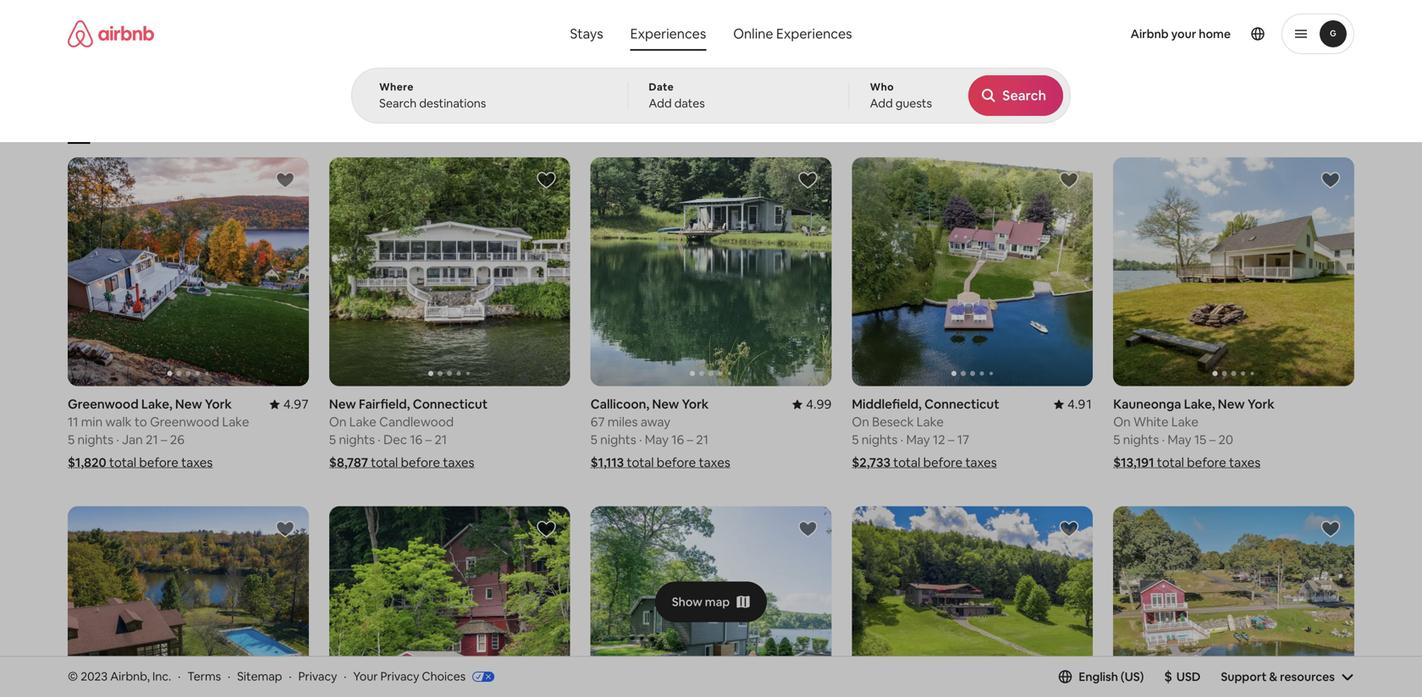 Task type: locate. For each thing, give the bounding box(es) containing it.
5 total from the left
[[1157, 455, 1184, 471]]

lake, inside greenwood lake, new york 11 min walk to greenwood lake 5 nights · jan 21 – 26 $1,820 total before taxes
[[141, 396, 173, 413]]

4 total from the left
[[627, 455, 654, 471]]

1 horizontal spatial york
[[682, 396, 709, 413]]

inc.
[[152, 669, 171, 685]]

1 horizontal spatial connecticut
[[925, 396, 1000, 413]]

2 horizontal spatial york
[[1248, 396, 1275, 413]]

nights inside the new fairfield, connecticut on lake candlewood 5 nights · dec 16 – 21 $8,787 total before taxes
[[339, 432, 375, 448]]

4 taxes from the left
[[699, 455, 730, 471]]

taxes inside callicoon, new york 67 miles away 5 nights · may 16 – 21 $1,113 total before taxes
[[699, 455, 730, 471]]

3 york from the left
[[1248, 396, 1275, 413]]

16 inside callicoon, new york 67 miles away 5 nights · may 16 – 21 $1,113 total before taxes
[[672, 432, 684, 448]]

before
[[139, 455, 179, 471], [401, 455, 440, 471], [923, 455, 963, 471], [657, 455, 696, 471], [1187, 455, 1227, 471]]

0 horizontal spatial york
[[205, 396, 232, 413]]

stays button
[[557, 17, 617, 51]]

lake, up to
[[141, 396, 173, 413]]

2 before from the left
[[401, 455, 440, 471]]

21 for 67
[[696, 432, 709, 448]]

white
[[1134, 414, 1169, 431]]

total inside middlefield, connecticut on beseck lake 5 nights · may 12 – 17 $2,733 total before taxes
[[893, 455, 921, 471]]

nights inside greenwood lake, new york 11 min walk to greenwood lake 5 nights · jan 21 – 26 $1,820 total before taxes
[[77, 432, 114, 448]]

who
[[870, 80, 894, 94]]

1 horizontal spatial experiences
[[776, 25, 852, 42]]

–
[[161, 432, 167, 448], [425, 432, 432, 448], [948, 432, 955, 448], [687, 432, 693, 448], [1210, 432, 1216, 448]]

4.99 out of 5 average rating image
[[793, 396, 832, 413]]

taxes
[[181, 455, 213, 471], [443, 455, 475, 471], [966, 455, 997, 471], [699, 455, 730, 471], [1229, 455, 1261, 471]]

5 down the 11
[[68, 432, 75, 448]]

5 nights from the left
[[1123, 432, 1159, 448]]

york inside greenwood lake, new york 11 min walk to greenwood lake 5 nights · jan 21 – 26 $1,820 total before taxes
[[205, 396, 232, 413]]

lake inside the new fairfield, connecticut on lake candlewood 5 nights · dec 16 – 21 $8,787 total before taxes
[[349, 414, 377, 431]]

experiences right the online
[[776, 25, 852, 42]]

1 horizontal spatial lake,
[[1184, 396, 1216, 413]]

connecticut inside middlefield, connecticut on beseck lake 5 nights · may 12 – 17 $2,733 total before taxes
[[925, 396, 1000, 413]]

add for add guests
[[870, 96, 893, 111]]

nights up $8,787
[[339, 432, 375, 448]]

before down 15
[[1187, 455, 1227, 471]]

· down the white
[[1162, 432, 1165, 448]]

2 add from the left
[[870, 96, 893, 111]]

new left "fairfield,"
[[329, 396, 356, 413]]

0 horizontal spatial add
[[649, 96, 672, 111]]

total
[[109, 455, 136, 471], [371, 455, 398, 471], [893, 455, 921, 471], [627, 455, 654, 471], [1157, 455, 1184, 471]]

new up away
[[652, 396, 679, 413]]

before inside the new fairfield, connecticut on lake candlewood 5 nights · dec 16 – 21 $8,787 total before taxes
[[401, 455, 440, 471]]

dates
[[674, 96, 705, 111]]

2 – from the left
[[425, 432, 432, 448]]

4 before from the left
[[657, 455, 696, 471]]

total inside the new fairfield, connecticut on lake candlewood 5 nights · dec 16 – 21 $8,787 total before taxes
[[371, 455, 398, 471]]

greenwood up min
[[68, 396, 139, 413]]

english (us)
[[1079, 670, 1144, 685]]

lake,
[[141, 396, 173, 413], [1184, 396, 1216, 413]]

away
[[641, 414, 671, 431]]

add inside "date add dates"
[[649, 96, 672, 111]]

add for add dates
[[649, 96, 672, 111]]

1 taxes from the left
[[181, 455, 213, 471]]

guests
[[896, 96, 932, 111]]

add down the date
[[649, 96, 672, 111]]

online experiences
[[733, 25, 852, 42]]

add to wishlist: hortonville, new york image
[[1059, 519, 1080, 540]]

5 up $2,733 at right bottom
[[852, 432, 859, 448]]

2 21 from the left
[[435, 432, 447, 448]]

lake
[[222, 414, 249, 431], [349, 414, 377, 431], [917, 414, 944, 431], [1172, 414, 1199, 431]]

4.91
[[1068, 396, 1093, 413]]

experiences tab panel
[[351, 68, 1071, 124]]

21
[[146, 432, 158, 448], [435, 432, 447, 448], [696, 432, 709, 448]]

0 horizontal spatial experiences
[[630, 25, 706, 42]]

1 before from the left
[[139, 455, 179, 471]]

– inside kauneonga lake, new york on white lake 5 nights · may 15 – 20 $13,191 total before taxes
[[1210, 432, 1216, 448]]

nights down miles
[[600, 432, 636, 448]]

0 horizontal spatial 21
[[146, 432, 158, 448]]

may
[[906, 432, 930, 448], [645, 432, 669, 448], [1168, 432, 1192, 448]]

4.97 out of 5 average rating image
[[270, 396, 309, 413]]

5 up $13,191
[[1114, 432, 1121, 448]]

1 21 from the left
[[146, 432, 158, 448]]

lake, for greenwood
[[141, 396, 173, 413]]

add to wishlist: putnam valley, new york image
[[798, 519, 818, 540]]

new inside greenwood lake, new york 11 min walk to greenwood lake 5 nights · jan 21 – 26 $1,820 total before taxes
[[175, 396, 202, 413]]

16 for dec
[[410, 432, 423, 448]]

before down 26
[[139, 455, 179, 471]]

1 horizontal spatial on
[[852, 414, 870, 431]]

1 new from the left
[[175, 396, 202, 413]]

$ usd
[[1165, 668, 1201, 686]]

1 horizontal spatial 16
[[672, 432, 684, 448]]

total right $1,113
[[627, 455, 654, 471]]

0 horizontal spatial lake,
[[141, 396, 173, 413]]

add to wishlist: kauneonga lake, new york image
[[1321, 170, 1341, 191]]

on down middlefield,
[[852, 414, 870, 431]]

20
[[1219, 432, 1234, 448]]

experiences
[[630, 25, 706, 42], [776, 25, 852, 42]]

may inside middlefield, connecticut on beseck lake 5 nights · may 12 – 17 $2,733 total before taxes
[[906, 432, 930, 448]]

on inside middlefield, connecticut on beseck lake 5 nights · may 12 – 17 $2,733 total before taxes
[[852, 414, 870, 431]]

2 on from the left
[[852, 414, 870, 431]]

may left 15
[[1168, 432, 1192, 448]]

airbnb your home
[[1131, 26, 1231, 41]]

· inside greenwood lake, new york 11 min walk to greenwood lake 5 nights · jan 21 – 26 $1,820 total before taxes
[[116, 432, 119, 448]]

privacy right your
[[381, 669, 419, 685]]

None search field
[[351, 0, 1071, 124]]

3 lake from the left
[[917, 414, 944, 431]]

1 on from the left
[[329, 414, 347, 431]]

3 may from the left
[[1168, 432, 1192, 448]]

2 5 from the left
[[329, 432, 336, 448]]

5 up $8,787
[[329, 432, 336, 448]]

connecticut up candlewood
[[413, 396, 488, 413]]

5 before from the left
[[1187, 455, 1227, 471]]

3 taxes from the left
[[966, 455, 997, 471]]

– inside callicoon, new york 67 miles away 5 nights · may 16 – 21 $1,113 total before taxes
[[687, 432, 693, 448]]

nights down min
[[77, 432, 114, 448]]

york for greenwood lake, new york 11 min walk to greenwood lake 5 nights · jan 21 – 26 $1,820 total before taxes
[[205, 396, 232, 413]]

on
[[329, 414, 347, 431], [852, 414, 870, 431], [1114, 414, 1131, 431]]

support
[[1221, 670, 1267, 685]]

5 – from the left
[[1210, 432, 1216, 448]]

·
[[116, 432, 119, 448], [378, 432, 381, 448], [901, 432, 904, 448], [639, 432, 642, 448], [1162, 432, 1165, 448], [178, 669, 181, 685], [228, 669, 230, 685], [289, 669, 292, 685], [344, 669, 347, 685]]

lake inside middlefield, connecticut on beseck lake 5 nights · may 12 – 17 $2,733 total before taxes
[[917, 414, 944, 431]]

5 inside the new fairfield, connecticut on lake candlewood 5 nights · dec 16 – 21 $8,787 total before taxes
[[329, 432, 336, 448]]

$13,191
[[1114, 455, 1155, 471]]

1 5 from the left
[[68, 432, 75, 448]]

2 16 from the left
[[672, 432, 684, 448]]

4 nights from the left
[[600, 432, 636, 448]]

21 inside callicoon, new york 67 miles away 5 nights · may 16 – 21 $1,113 total before taxes
[[696, 432, 709, 448]]

1 may from the left
[[906, 432, 930, 448]]

taxes inside greenwood lake, new york 11 min walk to greenwood lake 5 nights · jan 21 – 26 $1,820 total before taxes
[[181, 455, 213, 471]]

york
[[205, 396, 232, 413], [682, 396, 709, 413], [1248, 396, 1275, 413]]

before inside callicoon, new york 67 miles away 5 nights · may 16 – 21 $1,113 total before taxes
[[657, 455, 696, 471]]

total down dec
[[371, 455, 398, 471]]

taxes inside the new fairfield, connecticut on lake candlewood 5 nights · dec 16 – 21 $8,787 total before taxes
[[443, 455, 475, 471]]

group containing amazing views
[[68, 78, 1064, 144]]

new up 20 on the right bottom of page
[[1218, 396, 1245, 413]]

before down the '12'
[[923, 455, 963, 471]]

5 5 from the left
[[1114, 432, 1121, 448]]

add inside who add guests
[[870, 96, 893, 111]]

cabins
[[451, 119, 484, 132]]

3 – from the left
[[948, 432, 955, 448]]

3 nights from the left
[[862, 432, 898, 448]]

(us)
[[1121, 670, 1144, 685]]

16 for may
[[672, 432, 684, 448]]

2 total from the left
[[371, 455, 398, 471]]

connecticut inside the new fairfield, connecticut on lake candlewood 5 nights · dec 16 – 21 $8,787 total before taxes
[[413, 396, 488, 413]]

airbnb your home link
[[1121, 16, 1241, 52]]

add to wishlist: lake huntington, new york image
[[1321, 519, 1341, 540]]

21 inside the new fairfield, connecticut on lake candlewood 5 nights · dec 16 – 21 $8,787 total before taxes
[[435, 432, 447, 448]]

connecticut
[[413, 396, 488, 413], [925, 396, 1000, 413]]

0 horizontal spatial connecticut
[[413, 396, 488, 413]]

group
[[68, 78, 1064, 144], [68, 157, 309, 387], [329, 157, 570, 387], [591, 157, 832, 387], [852, 157, 1093, 387], [1114, 157, 1355, 387], [68, 507, 309, 698], [329, 507, 570, 698], [591, 507, 832, 698], [852, 507, 1093, 698], [1114, 507, 1355, 698]]

3 total from the left
[[893, 455, 921, 471]]

1 horizontal spatial greenwood
[[150, 414, 219, 431]]

4 lake from the left
[[1172, 414, 1199, 431]]

1 16 from the left
[[410, 432, 423, 448]]

Where field
[[379, 96, 601, 111]]

total down jan
[[109, 455, 136, 471]]

1 total from the left
[[109, 455, 136, 471]]

· down away
[[639, 432, 642, 448]]

2 may from the left
[[645, 432, 669, 448]]

1 – from the left
[[161, 432, 167, 448]]

add down who
[[870, 96, 893, 111]]

experiences up the date
[[630, 25, 706, 42]]

3 before from the left
[[923, 455, 963, 471]]

5 taxes from the left
[[1229, 455, 1261, 471]]

date add dates
[[649, 80, 705, 111]]

1 horizontal spatial may
[[906, 432, 930, 448]]

lake, up 15
[[1184, 396, 1216, 413]]

$1,820
[[68, 455, 106, 471]]

1 nights from the left
[[77, 432, 114, 448]]

trending
[[925, 119, 967, 132]]

total right $2,733 at right bottom
[[893, 455, 921, 471]]

· left jan
[[116, 432, 119, 448]]

· left dec
[[378, 432, 381, 448]]

2 horizontal spatial 21
[[696, 432, 709, 448]]

· down "beseck"
[[901, 432, 904, 448]]

2 lake from the left
[[349, 414, 377, 431]]

16 inside the new fairfield, connecticut on lake candlewood 5 nights · dec 16 – 21 $8,787 total before taxes
[[410, 432, 423, 448]]

4 new from the left
[[1218, 396, 1245, 413]]

2023
[[81, 669, 108, 685]]

nights
[[77, 432, 114, 448], [339, 432, 375, 448], [862, 432, 898, 448], [600, 432, 636, 448], [1123, 432, 1159, 448]]

0 horizontal spatial on
[[329, 414, 347, 431]]

$8,787
[[329, 455, 368, 471]]

3 new from the left
[[652, 396, 679, 413]]

17
[[957, 432, 970, 448]]

on left the white
[[1114, 414, 1131, 431]]

16
[[410, 432, 423, 448], [672, 432, 684, 448]]

1 lake, from the left
[[141, 396, 173, 413]]

1 horizontal spatial privacy
[[381, 669, 419, 685]]

0 horizontal spatial 16
[[410, 432, 423, 448]]

candlewood
[[379, 414, 454, 431]]

1 privacy from the left
[[298, 669, 337, 685]]

amazing
[[668, 118, 710, 131]]

4 – from the left
[[687, 432, 693, 448]]

airbnb
[[1131, 26, 1169, 41]]

2 horizontal spatial on
[[1114, 414, 1131, 431]]

privacy left your
[[298, 669, 337, 685]]

tiny
[[766, 119, 786, 132]]

2 nights from the left
[[339, 432, 375, 448]]

2 connecticut from the left
[[925, 396, 1000, 413]]

3 5 from the left
[[852, 432, 859, 448]]

1 add from the left
[[649, 96, 672, 111]]

0 horizontal spatial privacy
[[298, 669, 337, 685]]

profile element
[[881, 0, 1355, 68]]

2 york from the left
[[682, 396, 709, 413]]

5 down 67
[[591, 432, 598, 448]]

new up 26
[[175, 396, 202, 413]]

0 vertical spatial greenwood
[[68, 396, 139, 413]]

21 inside greenwood lake, new york 11 min walk to greenwood lake 5 nights · jan 21 – 26 $1,820 total before taxes
[[146, 432, 158, 448]]

0 horizontal spatial may
[[645, 432, 669, 448]]

1 connecticut from the left
[[413, 396, 488, 413]]

privacy link
[[298, 669, 337, 685]]

display total before taxes switch
[[1310, 101, 1340, 121]]

· inside callicoon, new york 67 miles away 5 nights · may 16 – 21 $1,113 total before taxes
[[639, 432, 642, 448]]

york inside kauneonga lake, new york on white lake 5 nights · may 15 – 20 $13,191 total before taxes
[[1248, 396, 1275, 413]]

1 york from the left
[[205, 396, 232, 413]]

1 lake from the left
[[222, 414, 249, 431]]

· inside kauneonga lake, new york on white lake 5 nights · may 15 – 20 $13,191 total before taxes
[[1162, 432, 1165, 448]]

$
[[1165, 668, 1173, 686]]

before down away
[[657, 455, 696, 471]]

may left the '12'
[[906, 432, 930, 448]]

nights down the white
[[1123, 432, 1159, 448]]

connecticut up "17"
[[925, 396, 1000, 413]]

1 experiences from the left
[[630, 25, 706, 42]]

4 5 from the left
[[591, 432, 598, 448]]

5 inside callicoon, new york 67 miles away 5 nights · may 16 – 21 $1,113 total before taxes
[[591, 432, 598, 448]]

2 taxes from the left
[[443, 455, 475, 471]]

may down away
[[645, 432, 669, 448]]

2 new from the left
[[329, 396, 356, 413]]

add to wishlist: washington, connecticut image
[[536, 519, 557, 540]]

before down dec
[[401, 455, 440, 471]]

3 on from the left
[[1114, 414, 1131, 431]]

greenwood up 26
[[150, 414, 219, 431]]

nights down "beseck"
[[862, 432, 898, 448]]

on up $8,787
[[329, 414, 347, 431]]

lake, inside kauneonga lake, new york on white lake 5 nights · may 15 – 20 $13,191 total before taxes
[[1184, 396, 1216, 413]]

2 horizontal spatial may
[[1168, 432, 1192, 448]]

1 horizontal spatial 21
[[435, 432, 447, 448]]

your privacy choices link
[[353, 669, 495, 686]]

lake inside greenwood lake, new york 11 min walk to greenwood lake 5 nights · jan 21 – 26 $1,820 total before taxes
[[222, 414, 249, 431]]

total right $13,191
[[1157, 455, 1184, 471]]

beseck
[[872, 414, 914, 431]]

3 21 from the left
[[696, 432, 709, 448]]

2 privacy from the left
[[381, 669, 419, 685]]

1 horizontal spatial add
[[870, 96, 893, 111]]

online
[[733, 25, 773, 42]]

2 lake, from the left
[[1184, 396, 1216, 413]]



Task type: describe. For each thing, give the bounding box(es) containing it.
dec
[[384, 432, 407, 448]]

5 inside middlefield, connecticut on beseck lake 5 nights · may 12 – 17 $2,733 total before taxes
[[852, 432, 859, 448]]

date
[[649, 80, 674, 94]]

york for kauneonga lake, new york on white lake 5 nights · may 15 – 20 $13,191 total before taxes
[[1248, 396, 1275, 413]]

on inside the new fairfield, connecticut on lake candlewood 5 nights · dec 16 – 21 $8,787 total before taxes
[[329, 414, 347, 431]]

choices
[[422, 669, 466, 685]]

taxes inside kauneonga lake, new york on white lake 5 nights · may 15 – 20 $13,191 total before taxes
[[1229, 455, 1261, 471]]

support & resources button
[[1221, 670, 1355, 685]]

11
[[68, 414, 78, 431]]

omg!
[[858, 119, 885, 132]]

lake inside kauneonga lake, new york on white lake 5 nights · may 15 – 20 $13,191 total before taxes
[[1172, 414, 1199, 431]]

5 inside greenwood lake, new york 11 min walk to greenwood lake 5 nights · jan 21 – 26 $1,820 total before taxes
[[68, 432, 75, 448]]

· right terms
[[228, 669, 230, 685]]

taxes inside middlefield, connecticut on beseck lake 5 nights · may 12 – 17 $2,733 total before taxes
[[966, 455, 997, 471]]

before inside middlefield, connecticut on beseck lake 5 nights · may 12 – 17 $2,733 total before taxes
[[923, 455, 963, 471]]

$1,113
[[591, 455, 624, 471]]

lake, for kauneonga
[[1184, 396, 1216, 413]]

min
[[81, 414, 103, 431]]

ski-in/out
[[519, 119, 566, 132]]

english (us) button
[[1059, 670, 1144, 685]]

4.91 out of 5 average rating image
[[1054, 396, 1093, 413]]

experiences button
[[617, 17, 720, 51]]

12
[[933, 432, 945, 448]]

to
[[134, 414, 147, 431]]

fairfield,
[[359, 396, 410, 413]]

what can we help you find? tab list
[[557, 17, 720, 51]]

terms link
[[187, 669, 221, 685]]

– inside middlefield, connecticut on beseck lake 5 nights · may 12 – 17 $2,733 total before taxes
[[948, 432, 955, 448]]

may inside kauneonga lake, new york on white lake 5 nights · may 15 – 20 $13,191 total before taxes
[[1168, 432, 1192, 448]]

26
[[170, 432, 185, 448]]

online experiences link
[[720, 17, 866, 51]]

add to wishlist: swan lake, new york image
[[275, 519, 295, 540]]

0 horizontal spatial greenwood
[[68, 396, 139, 413]]

add to wishlist: new fairfield, connecticut image
[[536, 170, 557, 191]]

· left privacy link
[[289, 669, 292, 685]]

your privacy choices
[[353, 669, 466, 685]]

callicoon,
[[591, 396, 650, 413]]

· right the inc.
[[178, 669, 181, 685]]

sitemap
[[237, 669, 282, 685]]

4.99
[[806, 396, 832, 413]]

add to wishlist: greenwood lake, new york image
[[275, 170, 295, 191]]

jan
[[122, 432, 143, 448]]

15
[[1195, 432, 1207, 448]]

· left your
[[344, 669, 347, 685]]

map
[[705, 595, 730, 610]]

luxe
[[1009, 119, 1032, 132]]

kauneonga lake, new york on white lake 5 nights · may 15 – 20 $13,191 total before taxes
[[1114, 396, 1275, 471]]

middlefield,
[[852, 396, 922, 413]]

miles
[[608, 414, 638, 431]]

new inside the new fairfield, connecticut on lake candlewood 5 nights · dec 16 – 21 $8,787 total before taxes
[[329, 396, 356, 413]]

none search field containing stays
[[351, 0, 1071, 124]]

walk
[[105, 414, 132, 431]]

before inside greenwood lake, new york 11 min walk to greenwood lake 5 nights · jan 21 – 26 $1,820 total before taxes
[[139, 455, 179, 471]]

resources
[[1280, 670, 1335, 685]]

sitemap link
[[237, 669, 282, 685]]

before inside kauneonga lake, new york on white lake 5 nights · may 15 – 20 $13,191 total before taxes
[[1187, 455, 1227, 471]]

greenwood lake, new york 11 min walk to greenwood lake 5 nights · jan 21 – 26 $1,820 total before taxes
[[68, 396, 249, 471]]

on inside kauneonga lake, new york on white lake 5 nights · may 15 – 20 $13,191 total before taxes
[[1114, 414, 1131, 431]]

nights inside middlefield, connecticut on beseck lake 5 nights · may 12 – 17 $2,733 total before taxes
[[862, 432, 898, 448]]

new inside kauneonga lake, new york on white lake 5 nights · may 15 – 20 $13,191 total before taxes
[[1218, 396, 1245, 413]]

add to wishlist: callicoon, new york image
[[798, 170, 818, 191]]

nights inside callicoon, new york 67 miles away 5 nights · may 16 – 21 $1,113 total before taxes
[[600, 432, 636, 448]]

your
[[353, 669, 378, 685]]

· inside the new fairfield, connecticut on lake candlewood 5 nights · dec 16 – 21 $8,787 total before taxes
[[378, 432, 381, 448]]

4.97
[[283, 396, 309, 413]]

1 vertical spatial greenwood
[[150, 414, 219, 431]]

© 2023 airbnb, inc. ·
[[68, 669, 181, 685]]

total inside kauneonga lake, new york on white lake 5 nights · may 15 – 20 $13,191 total before taxes
[[1157, 455, 1184, 471]]

homes
[[788, 119, 821, 132]]

– inside greenwood lake, new york 11 min walk to greenwood lake 5 nights · jan 21 – 26 $1,820 total before taxes
[[161, 432, 167, 448]]

– inside the new fairfield, connecticut on lake candlewood 5 nights · dec 16 – 21 $8,787 total before taxes
[[425, 432, 432, 448]]

may inside callicoon, new york 67 miles away 5 nights · may 16 – 21 $1,113 total before taxes
[[645, 432, 669, 448]]

total inside callicoon, new york 67 miles away 5 nights · may 16 – 21 $1,113 total before taxes
[[627, 455, 654, 471]]

who add guests
[[870, 80, 932, 111]]

nights inside kauneonga lake, new york on white lake 5 nights · may 15 – 20 $13,191 total before taxes
[[1123, 432, 1159, 448]]

tiny homes
[[766, 119, 821, 132]]

terms
[[187, 669, 221, 685]]

show map button
[[655, 582, 767, 623]]

where
[[379, 80, 414, 94]]

airbnb,
[[110, 669, 150, 685]]

golfing
[[376, 119, 411, 132]]

amazing views
[[668, 118, 739, 131]]

support & resources
[[1221, 670, 1335, 685]]

callicoon, new york 67 miles away 5 nights · may 16 – 21 $1,113 total before taxes
[[591, 396, 730, 471]]

new fairfield, connecticut on lake candlewood 5 nights · dec 16 – 21 $8,787 total before taxes
[[329, 396, 488, 471]]

show
[[672, 595, 703, 610]]

$2,733
[[852, 455, 891, 471]]

stays
[[570, 25, 603, 42]]

67
[[591, 414, 605, 431]]

&
[[1270, 670, 1278, 685]]

add to wishlist: middlefield, connecticut image
[[1059, 170, 1080, 191]]

mansions
[[594, 119, 639, 132]]

experiences inside button
[[630, 25, 706, 42]]

your
[[1171, 26, 1197, 41]]

english
[[1079, 670, 1118, 685]]

©
[[68, 669, 78, 685]]

21 for on
[[435, 432, 447, 448]]

2 experiences from the left
[[776, 25, 852, 42]]

terms · sitemap · privacy ·
[[187, 669, 347, 685]]

views
[[712, 118, 739, 131]]

in/out
[[537, 119, 566, 132]]

new inside callicoon, new york 67 miles away 5 nights · may 16 – 21 $1,113 total before taxes
[[652, 396, 679, 413]]

ski-
[[519, 119, 537, 132]]

middlefield, connecticut on beseck lake 5 nights · may 12 – 17 $2,733 total before taxes
[[852, 396, 1000, 471]]

privacy inside your privacy choices link
[[381, 669, 419, 685]]

total inside greenwood lake, new york 11 min walk to greenwood lake 5 nights · jan 21 – 26 $1,820 total before taxes
[[109, 455, 136, 471]]

· inside middlefield, connecticut on beseck lake 5 nights · may 12 – 17 $2,733 total before taxes
[[901, 432, 904, 448]]

show map
[[672, 595, 730, 610]]

5 inside kauneonga lake, new york on white lake 5 nights · may 15 – 20 $13,191 total before taxes
[[1114, 432, 1121, 448]]

york inside callicoon, new york 67 miles away 5 nights · may 16 – 21 $1,113 total before taxes
[[682, 396, 709, 413]]

home
[[1199, 26, 1231, 41]]

usd
[[1177, 670, 1201, 685]]

kauneonga
[[1114, 396, 1182, 413]]



Task type: vqa. For each thing, say whether or not it's contained in the screenshot.
8+ for Bathrooms
no



